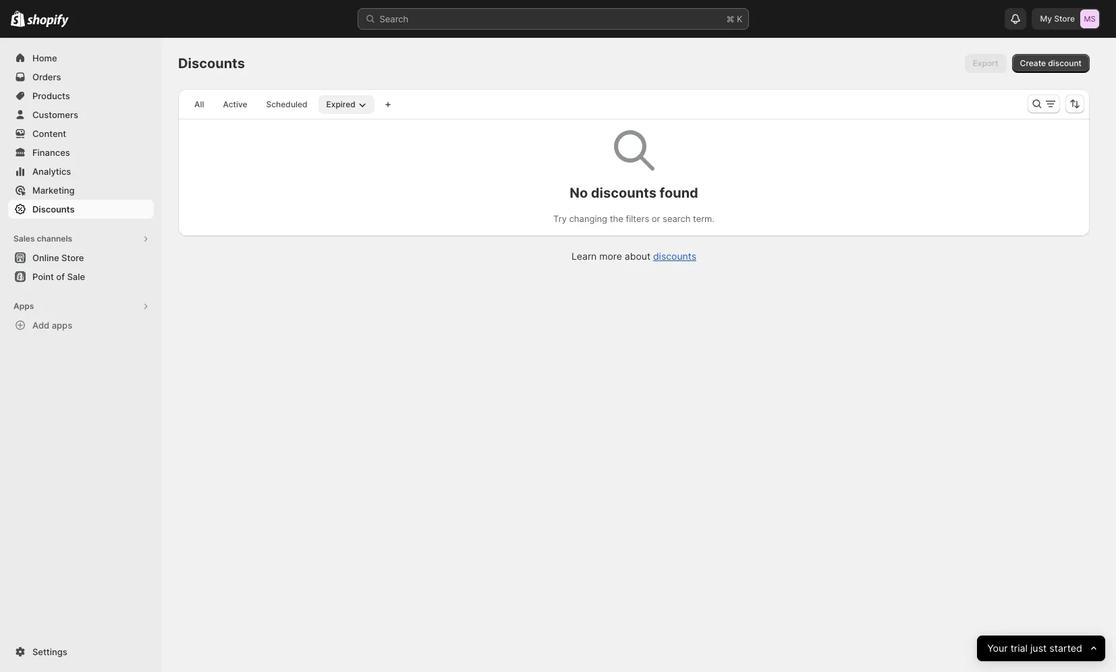 Task type: vqa. For each thing, say whether or not it's contained in the screenshot.
Add
yes



Task type: locate. For each thing, give the bounding box(es) containing it.
online store link
[[8, 248, 154, 267]]

changing
[[570, 213, 608, 224]]

shopify image
[[11, 11, 25, 27]]

0 vertical spatial store
[[1055, 14, 1076, 24]]

discounts
[[591, 185, 657, 201], [654, 251, 697, 262]]

add apps
[[32, 320, 72, 331]]

create
[[1021, 58, 1047, 68]]

no
[[570, 185, 588, 201]]

scheduled
[[266, 99, 308, 109]]

1 horizontal spatial store
[[1055, 14, 1076, 24]]

online store
[[32, 253, 84, 263]]

analytics link
[[8, 162, 154, 181]]

store inside online store link
[[61, 253, 84, 263]]

my store
[[1041, 14, 1076, 24]]

started
[[1050, 643, 1083, 655]]

0 vertical spatial discounts
[[591, 185, 657, 201]]

trial
[[1011, 643, 1028, 655]]

sales
[[14, 234, 35, 244]]

search
[[380, 14, 409, 24]]

sales channels
[[14, 234, 72, 244]]

empty search results image
[[614, 130, 655, 171]]

point of sale link
[[8, 267, 154, 286]]

discounts up 'the'
[[591, 185, 657, 201]]

expired button
[[318, 95, 375, 114]]

content
[[32, 128, 66, 139]]

export button
[[965, 54, 1007, 73]]

settings link
[[8, 643, 154, 662]]

point of sale
[[32, 271, 85, 282]]

store up sale
[[61, 253, 84, 263]]

the
[[610, 213, 624, 224]]

or
[[652, 213, 661, 224]]

1 vertical spatial discounts
[[32, 204, 75, 215]]

discounts up all
[[178, 55, 245, 72]]

discounts
[[178, 55, 245, 72], [32, 204, 75, 215]]

products
[[32, 90, 70, 101]]

my store image
[[1081, 9, 1100, 28]]

finances link
[[8, 143, 154, 162]]

about
[[625, 251, 651, 262]]

discounts down marketing
[[32, 204, 75, 215]]

marketing link
[[8, 181, 154, 200]]

discounts link
[[8, 200, 154, 219]]

1 vertical spatial store
[[61, 253, 84, 263]]

of
[[56, 271, 65, 282]]

online store button
[[0, 248, 162, 267]]

sale
[[67, 271, 85, 282]]

products link
[[8, 86, 154, 105]]

just
[[1031, 643, 1047, 655]]

store right my
[[1055, 14, 1076, 24]]

all link
[[186, 95, 212, 114]]

1 vertical spatial discounts
[[654, 251, 697, 262]]

store
[[1055, 14, 1076, 24], [61, 253, 84, 263]]

active
[[223, 99, 248, 109]]

all
[[194, 99, 204, 109]]

create discount button
[[1013, 54, 1091, 73]]

marketing
[[32, 185, 75, 196]]

more
[[600, 251, 623, 262]]

learn
[[572, 251, 597, 262]]

export
[[973, 58, 999, 68]]

tab list
[[184, 95, 377, 114]]

discount
[[1049, 58, 1082, 68]]

your trial just started
[[988, 643, 1083, 655]]

point
[[32, 271, 54, 282]]

scheduled link
[[258, 95, 316, 114]]

0 vertical spatial discounts
[[178, 55, 245, 72]]

add apps button
[[8, 316, 154, 335]]

store for online store
[[61, 253, 84, 263]]

try
[[554, 213, 567, 224]]

apps
[[14, 301, 34, 311]]

expired
[[327, 99, 356, 109]]

1 horizontal spatial discounts
[[178, 55, 245, 72]]

your trial just started button
[[978, 636, 1106, 662]]

shopify image
[[27, 14, 69, 27]]

discounts right about
[[654, 251, 697, 262]]

analytics
[[32, 166, 71, 177]]

k
[[737, 14, 743, 24]]

0 horizontal spatial store
[[61, 253, 84, 263]]



Task type: describe. For each thing, give the bounding box(es) containing it.
my
[[1041, 14, 1053, 24]]

store for my store
[[1055, 14, 1076, 24]]

discounts link
[[654, 251, 697, 262]]

settings
[[32, 647, 67, 658]]

channels
[[37, 234, 72, 244]]

orders
[[32, 72, 61, 82]]

learn more about discounts
[[572, 251, 697, 262]]

finances
[[32, 147, 70, 158]]

your
[[988, 643, 1009, 655]]

no discounts found
[[570, 185, 699, 201]]

try changing the filters or search term.
[[554, 213, 715, 224]]

sales channels button
[[8, 230, 154, 248]]

tab list containing all
[[184, 95, 377, 114]]

0 horizontal spatial discounts
[[32, 204, 75, 215]]

home link
[[8, 49, 154, 68]]

point of sale button
[[0, 267, 162, 286]]

content link
[[8, 124, 154, 143]]

add
[[32, 320, 49, 331]]

orders link
[[8, 68, 154, 86]]

apps
[[52, 320, 72, 331]]

filters
[[626, 213, 650, 224]]

search
[[663, 213, 691, 224]]

apps button
[[8, 297, 154, 316]]

term.
[[693, 213, 715, 224]]

online
[[32, 253, 59, 263]]

customers link
[[8, 105, 154, 124]]

active link
[[215, 95, 256, 114]]

found
[[660, 185, 699, 201]]

⌘ k
[[727, 14, 743, 24]]

⌘
[[727, 14, 735, 24]]

customers
[[32, 109, 78, 120]]

home
[[32, 53, 57, 63]]

create discount
[[1021, 58, 1082, 68]]



